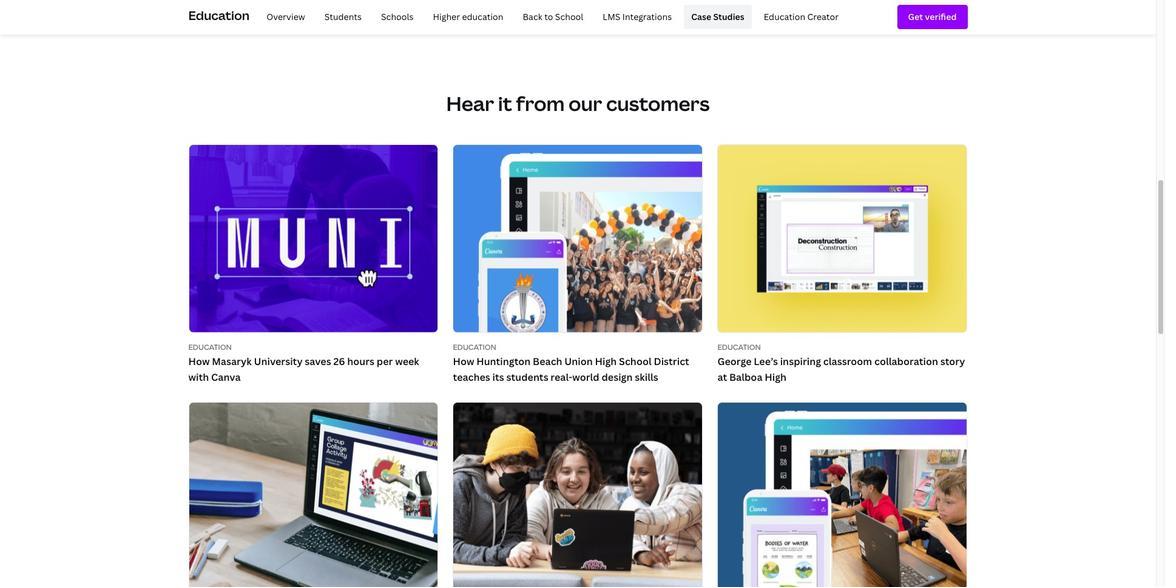 Task type: vqa. For each thing, say whether or not it's contained in the screenshot.
the Canvas image
no



Task type: describe. For each thing, give the bounding box(es) containing it.
canva design files shown in desktop and mobile interfaces image
[[454, 403, 703, 588]]

how for how huntington beach union high school district teaches its students real-world design skills
[[453, 355, 475, 369]]

education how masaryk university saves 26 hours per week with canva
[[189, 342, 419, 384]]

menu bar inside education element
[[255, 5, 846, 29]]

case studies
[[692, 11, 745, 22]]

back to school
[[523, 11, 584, 22]]

school inside menu bar
[[556, 11, 584, 22]]

inspiring
[[781, 355, 822, 369]]

education how huntington beach union high school district teaches its students real-world design skills
[[453, 342, 690, 384]]

george
[[718, 355, 752, 369]]

lms
[[603, 11, 621, 22]]

canva
[[211, 371, 241, 384]]

union
[[565, 355, 593, 369]]

hours
[[348, 355, 375, 369]]

schools link
[[374, 5, 421, 29]]

customers
[[607, 90, 710, 117]]

education for education how huntington beach union high school district teaches its students real-world design skills
[[453, 342, 497, 353]]

leander school district thumbnail image
[[719, 403, 968, 588]]

students
[[507, 371, 549, 384]]

students
[[325, 11, 362, 22]]

to
[[545, 11, 553, 22]]

classroom
[[824, 355, 873, 369]]

education
[[462, 11, 504, 22]]

balboa
[[730, 371, 763, 384]]

hear it from our customers
[[447, 90, 710, 117]]

get verified image
[[909, 10, 957, 24]]

education element
[[189, 0, 968, 34]]

education for education how masaryk university saves 26 hours per week with canva
[[189, 342, 232, 353]]

schools
[[381, 11, 414, 22]]

case
[[692, 11, 712, 22]]

at
[[718, 371, 728, 384]]

education for education creator
[[764, 11, 806, 22]]

higher education link
[[426, 5, 511, 29]]



Task type: locate. For each thing, give the bounding box(es) containing it.
education inside education how huntington beach union high school district teaches its students real-world design skills
[[453, 342, 497, 353]]

district
[[654, 355, 690, 369]]

1 horizontal spatial school
[[619, 355, 652, 369]]

1 how from the left
[[189, 355, 210, 369]]

high
[[595, 355, 617, 369], [765, 371, 787, 384]]

high inside education george lee's inspiring classroom collaboration story at balboa high
[[765, 371, 787, 384]]

how inside education how huntington beach union high school district teaches its students real-world design skills
[[453, 355, 475, 369]]

1 horizontal spatial high
[[765, 371, 787, 384]]

how inside education how masaryk university saves 26 hours per week with canva
[[189, 355, 210, 369]]

lms integrations
[[603, 11, 672, 22]]

skills
[[635, 371, 659, 384]]

university
[[254, 355, 303, 369]]

overview
[[267, 11, 305, 22]]

menu bar
[[255, 5, 846, 29]]

teaches
[[453, 371, 491, 384]]

menu bar containing overview
[[255, 5, 846, 29]]

hear
[[447, 90, 494, 117]]

high down lee's
[[765, 371, 787, 384]]

high inside education how huntington beach union high school district teaches its students real-world design skills
[[595, 355, 617, 369]]

how
[[189, 355, 210, 369], [453, 355, 475, 369]]

design
[[602, 371, 633, 384]]

lee's
[[754, 355, 778, 369]]

school right to
[[556, 11, 584, 22]]

how up teaches
[[453, 355, 475, 369]]

high up design
[[595, 355, 617, 369]]

its
[[493, 371, 504, 384]]

1 horizontal spatial how
[[453, 355, 475, 369]]

overview link
[[259, 5, 313, 29]]

education creator link
[[757, 5, 846, 29]]

collaboration
[[875, 355, 939, 369]]

education george lee's inspiring classroom collaboration story at balboa high
[[718, 342, 966, 384]]

0 vertical spatial high
[[595, 355, 617, 369]]

back
[[523, 11, 543, 22]]

education creator
[[764, 11, 839, 22]]

higher
[[433, 11, 460, 22]]

it
[[498, 90, 512, 117]]

creator
[[808, 11, 839, 22]]

1 vertical spatial school
[[619, 355, 652, 369]]

education inside education how masaryk university saves 26 hours per week with canva
[[189, 342, 232, 353]]

education
[[189, 7, 250, 24], [764, 11, 806, 22], [189, 342, 232, 353], [453, 342, 497, 353], [718, 342, 761, 353]]

integrations
[[623, 11, 672, 22]]

education inside education george lee's inspiring classroom collaboration story at balboa high
[[718, 342, 761, 353]]

lms integrations link
[[596, 5, 680, 29]]

school
[[556, 11, 584, 22], [619, 355, 652, 369]]

real-
[[551, 371, 573, 384]]

huntington
[[477, 355, 531, 369]]

world
[[573, 371, 600, 384]]

1 vertical spatial high
[[765, 371, 787, 384]]

0 vertical spatial school
[[556, 11, 584, 22]]

per
[[377, 355, 393, 369]]

students link
[[317, 5, 369, 29]]

case studies link
[[684, 5, 752, 29]]

our
[[569, 90, 603, 117]]

with
[[189, 371, 209, 384]]

26
[[334, 355, 345, 369]]

school inside education how huntington beach union high school district teaches its students real-world design skills
[[619, 355, 652, 369]]

how for how masaryk university saves 26 hours per week with canva
[[189, 355, 210, 369]]

0 horizontal spatial how
[[189, 355, 210, 369]]

masaryk
[[212, 355, 252, 369]]

school up skills
[[619, 355, 652, 369]]

higher education
[[433, 11, 504, 22]]

beach
[[533, 355, 563, 369]]

back to school link
[[516, 5, 591, 29]]

from
[[516, 90, 565, 117]]

studies
[[714, 11, 745, 22]]

0 horizontal spatial school
[[556, 11, 584, 22]]

education for education george lee's inspiring classroom collaboration story at balboa high
[[718, 342, 761, 353]]

story
[[941, 355, 966, 369]]

education for education
[[189, 7, 250, 24]]

week
[[395, 355, 419, 369]]

0 horizontal spatial high
[[595, 355, 617, 369]]

2 how from the left
[[453, 355, 475, 369]]

saves
[[305, 355, 331, 369]]

how up with on the bottom
[[189, 355, 210, 369]]



